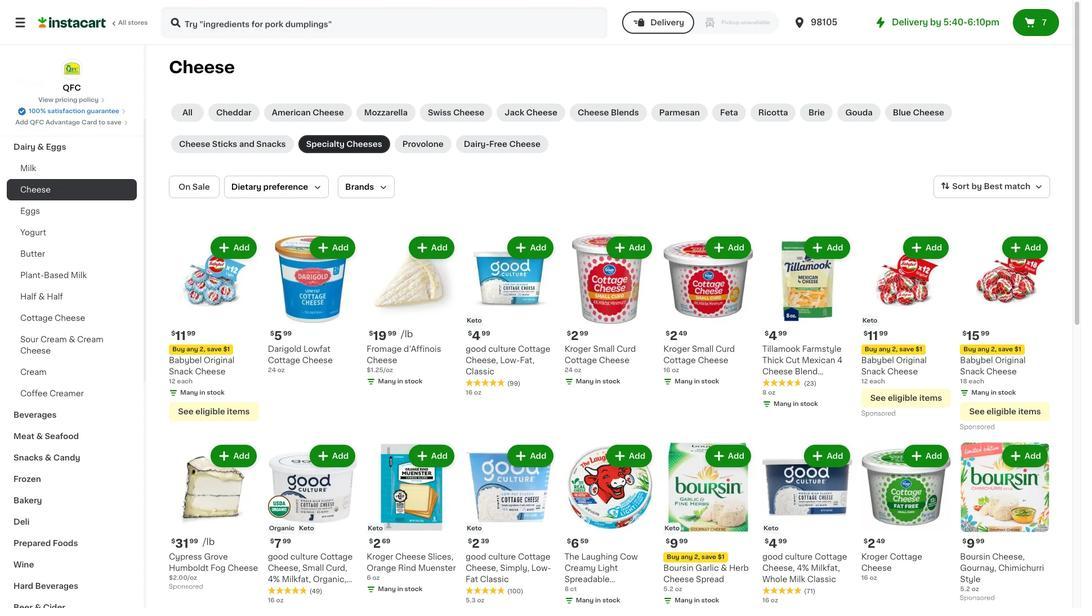 Task type: locate. For each thing, give the bounding box(es) containing it.
kroger cottage cheese 16 oz
[[861, 553, 922, 581]]

culture inside "good culture cottage cheese, simply, low- fat classic"
[[488, 553, 516, 561]]

0 horizontal spatial 24
[[268, 367, 276, 373]]

qfc logo image
[[61, 59, 82, 80]]

0 horizontal spatial see
[[178, 407, 193, 415]]

$ 4 99 for good culture cottage cheese, low-fat, classic
[[468, 330, 490, 342]]

2 horizontal spatial small
[[692, 345, 714, 353]]

1 vertical spatial beverages
[[35, 582, 78, 590]]

1 each from the left
[[177, 378, 193, 384]]

1 vertical spatial 7
[[274, 538, 281, 550]]

culture up (99)
[[488, 345, 516, 353]]

cheese, for milkfat,
[[268, 564, 300, 572]]

1 curd from the left
[[617, 345, 636, 353]]

9 up cheese spread
[[670, 538, 678, 550]]

dietary preference
[[231, 183, 308, 191]]

by for delivery
[[930, 18, 941, 26]]

0 horizontal spatial see eligible items
[[178, 407, 250, 415]]

$ 2 49 up kroger small curd cottage cheese 16 oz at the bottom
[[666, 330, 687, 342]]

1 horizontal spatial curd
[[716, 345, 735, 353]]

1 horizontal spatial original
[[896, 356, 927, 364]]

0 horizontal spatial see eligible items button
[[169, 402, 259, 421]]

16 oz inside product group
[[268, 598, 284, 604]]

39
[[481, 538, 489, 545]]

snacks & candy link
[[7, 447, 137, 468]]

in for babybel original snack cheese 12 each
[[200, 389, 205, 396]]

& left herb
[[721, 564, 727, 572]]

4% up (71)
[[797, 564, 809, 572]]

cheese, for classic
[[466, 564, 498, 572]]

cheese, up chimichurri
[[992, 553, 1025, 561]]

see eligible items inside product group
[[969, 407, 1041, 415]]

snack inside 'babybel original snack cheese 18 each'
[[960, 367, 984, 375]]

0 horizontal spatial 49
[[679, 330, 687, 337]]

2 up kroger small curd cottage cheese 16 oz at the bottom
[[670, 330, 677, 342]]

keto for good culture cottage cheese, simply, low- fat classic
[[467, 526, 482, 532]]

1 horizontal spatial all
[[182, 109, 193, 117]]

delivery inside button
[[650, 19, 684, 26]]

beverages down wine link
[[35, 582, 78, 590]]

1 horizontal spatial 24
[[565, 367, 573, 373]]

1 horizontal spatial half
[[47, 293, 63, 301]]

many for kroger small curd cottage cheese 16 oz
[[675, 378, 693, 384]]

& inside boursin garlic & herb cheese spread 5.2 oz
[[721, 564, 727, 572]]

$ inside $ 2 69
[[369, 538, 373, 545]]

5.3
[[466, 598, 476, 604]]

keto for good culture cottage cheese, 4% milkfat, whole milk classic
[[763, 526, 779, 532]]

cheese inside cypress grove humboldt fog cheese $2.00/oz
[[228, 564, 258, 572]]

4 inside the tillamook farmstyle thick cut mexican 4 cheese blend shredded cheese
[[837, 356, 843, 364]]

1 babybel from the left
[[169, 356, 202, 364]]

culture down $ 7 99
[[290, 553, 318, 561]]

2 9 from the left
[[967, 538, 975, 550]]

snack for 15
[[960, 367, 984, 375]]

any
[[186, 346, 198, 352], [879, 346, 890, 352], [978, 346, 989, 352], [681, 554, 693, 560]]

1 9 from the left
[[670, 538, 678, 550]]

good for good culture cottage cheese, small curd, 4% milkfat, organic, whole milk classic
[[268, 553, 288, 561]]

0 horizontal spatial 9
[[670, 538, 678, 550]]

0 horizontal spatial qfc
[[30, 119, 44, 126]]

good inside good culture cottage cheese, low-fat, classic
[[466, 345, 486, 353]]

all left stores
[[118, 20, 126, 26]]

49 up kroger small curd cottage cheese 16 oz at the bottom
[[679, 330, 687, 337]]

all for all stores
[[118, 20, 126, 26]]

qfc inside qfc link
[[63, 84, 81, 92]]

mozzarella
[[364, 109, 408, 117]]

culture up simply,
[[488, 553, 516, 561]]

1 horizontal spatial snack
[[861, 367, 885, 375]]

2 horizontal spatial see
[[969, 407, 985, 415]]

0 horizontal spatial 11
[[175, 330, 186, 342]]

2 horizontal spatial eligible
[[987, 407, 1016, 415]]

1 vertical spatial qfc
[[30, 119, 44, 126]]

1 horizontal spatial snacks
[[256, 140, 286, 148]]

$ 9 99 up gournay,
[[962, 538, 985, 550]]

4 right mexican
[[837, 356, 843, 364]]

view pricing policy link
[[38, 96, 105, 105]]

2, for 18
[[991, 346, 997, 352]]

1 horizontal spatial whole
[[762, 576, 787, 584]]

6 left 59
[[571, 538, 579, 550]]

classic inside good culture cottage cheese, low-fat, classic
[[466, 367, 494, 375]]

0 horizontal spatial 5.2
[[663, 586, 673, 593]]

1 horizontal spatial 5.2
[[960, 586, 970, 593]]

many
[[378, 378, 396, 384], [576, 378, 594, 384], [675, 378, 693, 384], [180, 389, 198, 396], [971, 389, 989, 396], [774, 401, 791, 407], [378, 586, 396, 593], [576, 598, 594, 604], [675, 598, 693, 604]]

99 inside $ 7 99
[[282, 538, 291, 545]]

fat,
[[520, 356, 535, 364]]

1 horizontal spatial 4%
[[797, 564, 809, 572]]

cheese, for milk
[[762, 564, 795, 572]]

many in stock for kroger small curd cottage cheese 16 oz
[[675, 378, 719, 384]]

$ 4 99 up good culture cottage cheese, low-fat, classic at the bottom of the page
[[468, 330, 490, 342]]

hard
[[14, 582, 33, 590]]

$ 9 99
[[666, 538, 688, 550], [962, 538, 985, 550]]

4% inside good culture cottage cheese, 4% milkfat, whole milk classic
[[797, 564, 809, 572]]

mexican
[[802, 356, 835, 364]]

qfc inside add qfc advantage card to save link
[[30, 119, 44, 126]]

low- inside good culture cottage cheese, low-fat, classic
[[500, 356, 520, 364]]

see inside product group
[[969, 407, 985, 415]]

eligible
[[888, 394, 917, 402], [195, 407, 225, 415], [987, 407, 1016, 415]]

5.2 inside boursin garlic & herb cheese spread 5.2 oz
[[663, 586, 673, 593]]

all for all
[[182, 109, 193, 117]]

cheese, up fat
[[466, 564, 498, 572]]

policy
[[79, 97, 99, 103]]

& for half
[[38, 293, 45, 301]]

stock for fromage d'affinois cheese $1.25/oz
[[405, 378, 422, 384]]

0 vertical spatial qfc
[[63, 84, 81, 92]]

1 horizontal spatial milkfat,
[[811, 564, 840, 572]]

0 horizontal spatial half
[[20, 293, 36, 301]]

1 horizontal spatial see eligible items
[[870, 394, 942, 402]]

16 for good culture cottage cheese, low-fat, classic
[[466, 389, 472, 396]]

3 snack from the left
[[960, 367, 984, 375]]

plant-based milk link
[[7, 265, 137, 286]]

whole
[[762, 576, 787, 584], [268, 587, 293, 595]]

service type group
[[622, 11, 779, 34]]

8 down shredded
[[762, 389, 767, 396]]

4 up good culture cottage cheese, low-fat, classic at the bottom of the page
[[472, 330, 480, 342]]

2 up kroger small curd cottage cheese 24 oz
[[571, 330, 579, 342]]

kroger inside kroger cheese slices, orange rind muenster 6 oz
[[367, 553, 393, 561]]

0 vertical spatial low-
[[500, 356, 520, 364]]

specialty cheeses link
[[298, 135, 390, 153]]

1 horizontal spatial 49
[[876, 538, 885, 545]]

all link
[[171, 104, 204, 122]]

0 vertical spatial milkfat,
[[811, 564, 840, 572]]

coffee creamer
[[20, 390, 84, 398]]

0 horizontal spatial each
[[177, 378, 193, 384]]

24 down $ 2 99
[[565, 367, 573, 373]]

snacks right the 'and'
[[256, 140, 286, 148]]

4 up tillamook
[[769, 330, 777, 342]]

99 inside $ 31 99 /lb
[[190, 538, 198, 545]]

muenster
[[418, 564, 456, 572]]

& right meat
[[36, 432, 43, 440]]

16 oz down good culture cottage cheese, low-fat, classic at the bottom of the page
[[466, 389, 481, 396]]

sort by
[[952, 183, 982, 190]]

5.2 down cheese spread
[[663, 586, 673, 593]]

2 snack from the left
[[861, 367, 885, 375]]

9
[[670, 538, 678, 550], [967, 538, 975, 550]]

99 inside $ 2 99
[[580, 330, 588, 337]]

$ 4 99 up good culture cottage cheese, 4% milkfat, whole milk classic
[[765, 538, 787, 550]]

$19.99 per pound element
[[367, 329, 457, 343]]

0 horizontal spatial low-
[[500, 356, 520, 364]]

1 horizontal spatial $ 2 49
[[864, 538, 885, 550]]

4 for good culture cottage cheese, low-fat, classic
[[472, 330, 480, 342]]

16 for good culture cottage cheese, small curd, 4% milkfat, organic, whole milk classic
[[268, 598, 275, 604]]

1 vertical spatial low-
[[531, 564, 551, 572]]

$ 4 99 for good culture cottage cheese, 4% milkfat, whole milk classic
[[765, 538, 787, 550]]

Search field
[[162, 8, 606, 37]]

2 original from the left
[[896, 356, 927, 364]]

24 down 'darigold'
[[268, 367, 276, 373]]

milk
[[20, 164, 36, 172], [71, 271, 87, 279], [789, 576, 805, 584], [295, 587, 311, 595]]

1 $ 11 99 from the left
[[171, 330, 195, 342]]

boursin up cheese spread
[[663, 564, 694, 572]]

0 horizontal spatial by
[[930, 18, 941, 26]]

view
[[38, 97, 54, 103]]

buy any 2, save $1
[[172, 346, 230, 352], [865, 346, 922, 352], [964, 346, 1021, 352], [667, 554, 724, 560]]

cottage inside good culture cottage cheese, small curd, 4% milkfat, organic, whole milk classic
[[320, 553, 353, 561]]

8 inside product group
[[565, 586, 569, 593]]

1 horizontal spatial by
[[971, 183, 982, 190]]

many for kroger cheese slices, orange rind muenster 6 oz
[[378, 586, 396, 593]]

boursin inside boursin cheese, gournay, chimichurri style 5.2 oz
[[960, 553, 990, 561]]

0 horizontal spatial /lb
[[203, 537, 215, 546]]

american
[[272, 109, 311, 117]]

whole inside good culture cottage cheese, small curd, 4% milkfat, organic, whole milk classic
[[268, 587, 293, 595]]

milkfat, up (49)
[[282, 576, 311, 584]]

culture for low-
[[488, 345, 516, 353]]

curd inside kroger small curd cottage cheese 24 oz
[[617, 345, 636, 353]]

1 snack from the left
[[169, 367, 193, 375]]

3 original from the left
[[995, 356, 1026, 364]]

99 inside $ 19 99
[[388, 330, 396, 337]]

many for babybel original snack cheese 18 each
[[971, 389, 989, 396]]

in for fromage d'affinois cheese $1.25/oz
[[397, 378, 403, 384]]

0 horizontal spatial small
[[302, 564, 324, 572]]

0 vertical spatial eggs
[[46, 143, 66, 151]]

half down plant-based milk
[[47, 293, 63, 301]]

babybel for 11
[[169, 356, 202, 364]]

cheese, inside "good culture cottage cheese, simply, low- fat classic"
[[466, 564, 498, 572]]

cheese, inside good culture cottage cheese, 4% milkfat, whole milk classic
[[762, 564, 795, 572]]

keto for good culture cottage cheese, low-fat, classic
[[467, 317, 482, 324]]

1 horizontal spatial delivery
[[892, 18, 928, 26]]

sponsored badge image
[[861, 411, 895, 417], [960, 424, 994, 431], [169, 584, 203, 590], [960, 595, 994, 602]]

1 vertical spatial /lb
[[203, 537, 215, 546]]

culture inside good culture cottage cheese, small curd, 4% milkfat, organic, whole milk classic
[[290, 553, 318, 561]]

2 horizontal spatial babybel
[[960, 356, 993, 364]]

eligible for babybel original snack cheese 12 each
[[195, 407, 225, 415]]

low- right simply,
[[531, 564, 551, 572]]

2 left 39
[[472, 538, 480, 550]]

1 horizontal spatial 6
[[571, 538, 579, 550]]

1 horizontal spatial $ 9 99
[[962, 538, 985, 550]]

fromage d'affinois cheese $1.25/oz
[[367, 345, 441, 373]]

good inside good culture cottage cheese, 4% milkfat, whole milk classic
[[762, 553, 783, 561]]

gouda link
[[838, 104, 881, 122]]

many in stock for boursin garlic & herb cheese spread 5.2 oz
[[675, 598, 719, 604]]

cheese inside kroger cheese slices, orange rind muenster 6 oz
[[395, 553, 426, 561]]

cheese inside kroger small curd cottage cheese 24 oz
[[599, 356, 629, 364]]

curd inside kroger small curd cottage cheese 16 oz
[[716, 345, 735, 353]]

babybel inside 'babybel original snack cheese 18 each'
[[960, 356, 993, 364]]

culture inside good culture cottage cheese, low-fat, classic
[[488, 345, 516, 353]]

2 horizontal spatial 16 oz
[[762, 598, 778, 604]]

0 horizontal spatial 6
[[367, 575, 371, 581]]

cheese spread
[[663, 576, 724, 584]]

beverages
[[14, 411, 57, 419], [35, 582, 78, 590]]

$ inside "$ 2 39"
[[468, 538, 472, 545]]

cream down cottage cheese
[[40, 336, 67, 343]]

$ 19 99
[[369, 330, 396, 342]]

1 vertical spatial boursin
[[663, 564, 694, 572]]

beverages link
[[7, 404, 137, 426]]

culture inside good culture cottage cheese, 4% milkfat, whole milk classic
[[785, 553, 813, 561]]

product group containing 5
[[268, 234, 358, 375]]

many in stock for babybel original snack cheese 12 each
[[180, 389, 225, 396]]

98105 button
[[793, 7, 860, 38]]

0 vertical spatial boursin
[[960, 553, 990, 561]]

1 vertical spatial whole
[[268, 587, 293, 595]]

1 vertical spatial 6
[[367, 575, 371, 581]]

1 horizontal spatial eggs
[[46, 143, 66, 151]]

by left 5:40-
[[930, 18, 941, 26]]

0 horizontal spatial whole
[[268, 587, 293, 595]]

11
[[175, 330, 186, 342], [868, 330, 878, 342]]

2 horizontal spatial original
[[995, 356, 1026, 364]]

$1.25/oz
[[367, 367, 393, 373]]

whole inside good culture cottage cheese, 4% milkfat, whole milk classic
[[762, 576, 787, 584]]

8 left ct
[[565, 586, 569, 593]]

buy for cheese spread
[[667, 554, 679, 560]]

1 original from the left
[[204, 356, 234, 364]]

49 up kroger cottage cheese 16 oz
[[876, 538, 885, 545]]

boursin for garlic
[[663, 564, 694, 572]]

seafood
[[45, 432, 79, 440]]

culture up (71)
[[785, 553, 813, 561]]

2 for 24
[[571, 330, 579, 342]]

4
[[472, 330, 480, 342], [769, 330, 777, 342], [837, 356, 843, 364], [769, 538, 777, 550]]

boursin up gournay,
[[960, 553, 990, 561]]

2 $ 9 99 from the left
[[962, 538, 985, 550]]

delivery by 5:40-6:10pm link
[[874, 16, 999, 29]]

darigold
[[268, 345, 301, 353]]

1 horizontal spatial eligible
[[888, 394, 917, 402]]

11 for see eligible items button corresponding to babybel original snack cheese 12 each
[[175, 330, 186, 342]]

produce
[[14, 122, 48, 130]]

original for 11
[[204, 356, 234, 364]]

0 horizontal spatial delivery
[[650, 19, 684, 26]]

frozen link
[[7, 468, 137, 490]]

delivery for delivery
[[650, 19, 684, 26]]

small for kroger small curd cottage cheese 16 oz
[[692, 345, 714, 353]]

each inside 'babybel original snack cheese 18 each'
[[969, 378, 984, 384]]

blue cheese link
[[885, 104, 952, 122]]

half
[[20, 293, 36, 301], [47, 293, 63, 301]]

$ inside $ 2 99
[[567, 330, 571, 337]]

1 vertical spatial by
[[971, 183, 982, 190]]

stock for babybel original snack cheese 18 each
[[998, 389, 1016, 396]]

in for babybel original snack cheese 18 each
[[991, 389, 997, 396]]

5
[[274, 330, 282, 342]]

culture
[[488, 345, 516, 353], [488, 553, 516, 561], [785, 553, 813, 561], [290, 553, 318, 561]]

0 horizontal spatial milkfat,
[[282, 576, 311, 584]]

4% down $ 7 99
[[268, 576, 280, 584]]

$ 11 99 for middle see eligible items button
[[864, 330, 888, 342]]

dietary
[[231, 183, 261, 191]]

1 24 from the left
[[268, 367, 276, 373]]

0 horizontal spatial $ 2 49
[[666, 330, 687, 342]]

eligible for babybel original snack cheese 18 each
[[987, 407, 1016, 415]]

tillamook
[[762, 345, 800, 353]]

product group
[[169, 234, 259, 421], [268, 234, 358, 375], [367, 234, 457, 388], [466, 234, 556, 397], [565, 234, 654, 388], [663, 234, 753, 388], [762, 234, 852, 411], [861, 234, 951, 420], [960, 234, 1050, 433], [169, 442, 259, 593], [268, 442, 358, 608], [367, 442, 457, 596], [466, 442, 556, 605], [565, 442, 654, 608], [663, 442, 753, 608], [762, 442, 852, 605], [861, 442, 951, 583], [960, 442, 1050, 604]]

coffee creamer link
[[7, 383, 137, 404]]

dairy & eggs
[[14, 143, 66, 151]]

$ inside $ 19 99
[[369, 330, 373, 337]]

good inside "good culture cottage cheese, simply, low- fat classic"
[[466, 553, 486, 561]]

/lb inside $ 31 99 /lb
[[203, 537, 215, 546]]

classic inside good culture cottage cheese, small curd, 4% milkfat, organic, whole milk classic
[[313, 587, 341, 595]]

1 horizontal spatial 12
[[861, 378, 868, 384]]

0 vertical spatial all
[[118, 20, 126, 26]]

buy for 12
[[172, 346, 185, 352]]

1 horizontal spatial 11
[[868, 330, 878, 342]]

0 horizontal spatial 8
[[565, 586, 569, 593]]

2 horizontal spatial see eligible items
[[969, 407, 1041, 415]]

9 for boursin cheese, gournay, chimichurri style
[[967, 538, 975, 550]]

low- up (99)
[[500, 356, 520, 364]]

and
[[239, 140, 254, 148]]

any inside product group
[[978, 346, 989, 352]]

8 for 8 oz
[[762, 389, 767, 396]]

0 horizontal spatial 16 oz
[[268, 598, 284, 604]]

good for good culture cottage cheese, 4% milkfat, whole milk classic
[[762, 553, 783, 561]]

original inside 'babybel original snack cheese 18 each'
[[995, 356, 1026, 364]]

$31.99 per pound element
[[169, 537, 259, 551]]

blends
[[611, 109, 639, 117]]

coffee
[[20, 390, 48, 398]]

59
[[580, 538, 589, 545]]

0 vertical spatial 8
[[762, 389, 767, 396]]

eggs up yogurt on the left top of the page
[[20, 207, 40, 215]]

$ 9 99 for buy any 2, save $1
[[666, 538, 688, 550]]

organic
[[269, 526, 295, 532]]

100% satisfaction guarantee
[[29, 108, 119, 114]]

2 12 from the left
[[861, 378, 868, 384]]

in for kroger cheese slices, orange rind muenster 6 oz
[[397, 586, 403, 593]]

kroger inside kroger small curd cottage cheese 24 oz
[[565, 345, 591, 353]]

sale
[[192, 183, 210, 191]]

dairy-
[[464, 140, 489, 148]]

2 $ 11 99 from the left
[[864, 330, 888, 342]]

slices,
[[428, 553, 453, 561]]

qfc down 100%
[[30, 119, 44, 126]]

1 horizontal spatial 16 oz
[[466, 389, 481, 396]]

16 oz
[[466, 389, 481, 396], [762, 598, 778, 604], [268, 598, 284, 604]]

0 horizontal spatial snacks
[[14, 454, 43, 462]]

qfc up view pricing policy link
[[63, 84, 81, 92]]

& for seafood
[[36, 432, 43, 440]]

99 inside $ 15 99
[[981, 330, 989, 337]]

any for 18
[[978, 346, 989, 352]]

culture for small
[[290, 553, 318, 561]]

& down plant-
[[38, 293, 45, 301]]

cheese, right herb
[[762, 564, 795, 572]]

16 inside product group
[[268, 598, 275, 604]]

49 for kroger cottage cheese
[[876, 538, 885, 545]]

small inside kroger small curd cottage cheese 16 oz
[[692, 345, 714, 353]]

1 12 from the left
[[169, 378, 175, 384]]

0 horizontal spatial eggs
[[20, 207, 40, 215]]

by for sort
[[971, 183, 982, 190]]

cheese blends link
[[570, 104, 647, 122]]

$ 9 99 up cheese spread
[[666, 538, 688, 550]]

milkfat,
[[811, 564, 840, 572], [282, 576, 311, 584]]

cream up coffee
[[20, 368, 47, 376]]

0 horizontal spatial items
[[227, 407, 250, 415]]

5.2 inside boursin cheese, gournay, chimichurri style 5.2 oz
[[960, 586, 970, 593]]

3 babybel from the left
[[960, 356, 993, 364]]

2 24 from the left
[[565, 367, 573, 373]]

good inside good culture cottage cheese, small curd, 4% milkfat, organic, whole milk classic
[[268, 553, 288, 561]]

16 oz down good culture cottage cheese, small curd, 4% milkfat, organic, whole milk classic
[[268, 598, 284, 604]]

2 curd from the left
[[716, 345, 735, 353]]

1 horizontal spatial each
[[869, 378, 885, 384]]

product group containing 19
[[367, 234, 457, 388]]

2 11 from the left
[[868, 330, 878, 342]]

0 horizontal spatial $ 9 99
[[666, 538, 688, 550]]

1 vertical spatial $ 2 49
[[864, 538, 885, 550]]

1 11 from the left
[[175, 330, 186, 342]]

1 horizontal spatial babybel original snack cheese 12 each
[[861, 356, 927, 384]]

grove
[[204, 553, 228, 561]]

1 vertical spatial 49
[[876, 538, 885, 545]]

& left the candy
[[45, 454, 51, 462]]

16 inside kroger cottage cheese 16 oz
[[861, 575, 868, 581]]

2 left 69
[[373, 538, 381, 550]]

2 horizontal spatial see eligible items button
[[960, 402, 1050, 421]]

1 horizontal spatial boursin
[[960, 553, 990, 561]]

items inside product group
[[1018, 407, 1041, 415]]

cheese, left fat,
[[466, 356, 498, 364]]

cheese, down $ 7 99
[[268, 564, 300, 572]]

0 horizontal spatial babybel original snack cheese 12 each
[[169, 356, 234, 384]]

(49)
[[309, 589, 322, 595]]

stock for kroger small curd cottage cheese 24 oz
[[602, 378, 620, 384]]

0 horizontal spatial 4%
[[268, 576, 280, 584]]

delivery for delivery by 5:40-6:10pm
[[892, 18, 928, 26]]

$ inside $ 7 99
[[270, 538, 274, 545]]

bakery link
[[7, 490, 137, 511]]

1 5.2 from the left
[[663, 586, 673, 593]]

$ 2 49 up kroger cottage cheese 16 oz
[[864, 538, 885, 550]]

$ 31 99 /lb
[[171, 537, 215, 550]]

babybel original snack cheese 12 each
[[169, 356, 234, 384], [861, 356, 927, 384]]

None search field
[[161, 7, 608, 38]]

eggs down 'advantage'
[[46, 143, 66, 151]]

$ 4 99
[[468, 330, 490, 342], [765, 330, 787, 342], [765, 538, 787, 550]]

0 horizontal spatial 7
[[274, 538, 281, 550]]

babybel
[[169, 356, 202, 364], [861, 356, 894, 364], [960, 356, 993, 364]]

1 vertical spatial milkfat,
[[282, 576, 311, 584]]

small inside kroger small curd cottage cheese 24 oz
[[593, 345, 615, 353]]

original for 15
[[995, 356, 1026, 364]]

4 up good culture cottage cheese, 4% milkfat, whole milk classic
[[769, 538, 777, 550]]

all left cheddar
[[182, 109, 193, 117]]

2 horizontal spatial items
[[1018, 407, 1041, 415]]

beverages down coffee
[[14, 411, 57, 419]]

$1 for 18
[[1014, 346, 1021, 352]]

5.2 for style
[[960, 586, 970, 593]]

$
[[171, 330, 175, 337], [468, 330, 472, 337], [765, 330, 769, 337], [270, 330, 274, 337], [369, 330, 373, 337], [567, 330, 571, 337], [666, 330, 670, 337], [864, 330, 868, 337], [962, 330, 967, 337], [171, 538, 175, 545], [468, 538, 472, 545], [765, 538, 769, 545], [270, 538, 274, 545], [369, 538, 373, 545], [567, 538, 571, 545], [666, 538, 670, 545], [864, 538, 868, 545], [962, 538, 967, 545]]

0 vertical spatial snacks
[[256, 140, 286, 148]]

snack
[[169, 367, 193, 375], [861, 367, 885, 375], [960, 367, 984, 375]]

& inside sour cream & cream cheese
[[69, 336, 75, 343]]

1 horizontal spatial small
[[593, 345, 615, 353]]

0 vertical spatial by
[[930, 18, 941, 26]]

2 5.2 from the left
[[960, 586, 970, 593]]

kroger inside kroger small curd cottage cheese 16 oz
[[663, 345, 690, 353]]

/lb up grove
[[203, 537, 215, 546]]

parmesan link
[[651, 104, 708, 122]]

& right the 'dairy'
[[37, 143, 44, 151]]

half down plant-
[[20, 293, 36, 301]]

1 $ 9 99 from the left
[[666, 538, 688, 550]]

hard beverages
[[14, 582, 78, 590]]

culture for 4%
[[785, 553, 813, 561]]

1 horizontal spatial 8
[[762, 389, 767, 396]]

& for eggs
[[37, 143, 44, 151]]

98105
[[811, 18, 838, 26]]

cheese inside 'babybel original snack cheese 18 each'
[[986, 367, 1017, 375]]

snacks up "frozen"
[[14, 454, 43, 462]]

milkfat, up (71)
[[811, 564, 840, 572]]

buy
[[172, 346, 185, 352], [865, 346, 877, 352], [964, 346, 976, 352], [667, 554, 679, 560]]

0 horizontal spatial snack
[[169, 367, 193, 375]]

feta
[[720, 109, 738, 117]]

5.2 down style
[[960, 586, 970, 593]]

cheese
[[169, 59, 235, 75], [313, 109, 344, 117], [453, 109, 484, 117], [526, 109, 557, 117], [578, 109, 609, 117], [913, 109, 944, 117], [179, 140, 210, 148], [509, 140, 540, 148], [20, 186, 51, 194], [55, 314, 85, 322], [20, 347, 51, 355], [302, 356, 333, 364], [367, 356, 397, 364], [599, 356, 629, 364], [698, 356, 728, 364], [195, 367, 226, 375], [762, 367, 793, 375], [887, 367, 918, 375], [986, 367, 1017, 375], [803, 379, 834, 387], [395, 553, 426, 561], [228, 564, 258, 572], [861, 564, 892, 572]]

6 down orange on the left bottom of page
[[367, 575, 371, 581]]

delivery
[[892, 18, 928, 26], [650, 19, 684, 26]]

boursin garlic & herb cheese spread 5.2 oz
[[663, 564, 749, 593]]

boursin inside boursin garlic & herb cheese spread 5.2 oz
[[663, 564, 694, 572]]

3 each from the left
[[969, 378, 984, 384]]

16 oz down good culture cottage cheese, 4% milkfat, whole milk classic
[[762, 598, 778, 604]]

0 vertical spatial 49
[[679, 330, 687, 337]]

low-
[[500, 356, 520, 364], [531, 564, 551, 572]]

provolone
[[402, 140, 444, 148]]

0 vertical spatial beverages
[[14, 411, 57, 419]]

0 horizontal spatial all
[[118, 20, 126, 26]]

1 horizontal spatial /lb
[[401, 329, 413, 338]]

9 up gournay,
[[967, 538, 975, 550]]

0 vertical spatial $ 2 49
[[666, 330, 687, 342]]

good culture cottage cheese, simply, low- fat classic
[[466, 553, 551, 584]]

stock for boursin garlic & herb cheese spread 5.2 oz
[[701, 598, 719, 604]]

keto for babybel original snack cheese
[[862, 317, 877, 324]]

many for kroger small curd cottage cheese 24 oz
[[576, 378, 594, 384]]

1 horizontal spatial babybel
[[861, 356, 894, 364]]

qfc
[[63, 84, 81, 92], [30, 119, 44, 126]]

good for good culture cottage cheese, low-fat, classic
[[466, 345, 486, 353]]

culture for simply,
[[488, 553, 516, 561]]

cheese, inside good culture cottage cheese, low-fat, classic
[[466, 356, 498, 364]]

& down 'cottage cheese' link
[[69, 336, 75, 343]]

/lb up d'affinois
[[401, 329, 413, 338]]

$ 4 99 up tillamook
[[765, 330, 787, 342]]

0 horizontal spatial babybel
[[169, 356, 202, 364]]

ricotta
[[758, 109, 788, 117]]

2 horizontal spatial each
[[969, 378, 984, 384]]

by right sort on the right top
[[971, 183, 982, 190]]

cheese, inside good culture cottage cheese, small curd, 4% milkfat, organic, whole milk classic
[[268, 564, 300, 572]]

$2.00/oz
[[169, 575, 197, 581]]

0 vertical spatial 4%
[[797, 564, 809, 572]]



Task type: describe. For each thing, give the bounding box(es) containing it.
cheese inside kroger cottage cheese 16 oz
[[861, 564, 892, 572]]

milkfat, inside good culture cottage cheese, 4% milkfat, whole milk classic
[[811, 564, 840, 572]]

4% inside good culture cottage cheese, small curd, 4% milkfat, organic, whole milk classic
[[268, 576, 280, 584]]

ricotta link
[[750, 104, 796, 122]]

kroger inside kroger cottage cheese 16 oz
[[861, 553, 888, 561]]

many in stock for kroger cheese slices, orange rind muenster 6 oz
[[378, 586, 422, 593]]

save for cheese spread
[[701, 554, 716, 560]]

5:40-
[[943, 18, 967, 26]]

classic inside good culture cottage cheese, 4% milkfat, whole milk classic
[[807, 576, 836, 584]]

16 inside kroger small curd cottage cheese 16 oz
[[663, 367, 670, 373]]

darigold lowfat cottage cheese 24 oz
[[268, 345, 333, 373]]

low- inside "good culture cottage cheese, simply, low- fat classic"
[[531, 564, 551, 572]]

small inside good culture cottage cheese, small curd, 4% milkfat, organic, whole milk classic
[[302, 564, 324, 572]]

laughing
[[581, 553, 618, 561]]

butter link
[[7, 243, 137, 265]]

prepared foods
[[14, 539, 78, 547]]

oz inside boursin cheese, gournay, chimichurri style 5.2 oz
[[972, 586, 979, 593]]

buy any 2, save $1 for 12
[[172, 346, 230, 352]]

cream link
[[7, 361, 137, 383]]

7 button
[[1013, 9, 1059, 36]]

cream down 'cottage cheese' link
[[77, 336, 103, 343]]

6:10pm
[[967, 18, 999, 26]]

chimichurri
[[998, 564, 1044, 572]]

5.3 oz
[[466, 598, 485, 604]]

provolone link
[[395, 135, 451, 153]]

cheese link
[[7, 179, 137, 200]]

cottage inside good culture cottage cheese, 4% milkfat, whole milk classic
[[815, 553, 847, 561]]

cottage inside good culture cottage cheese, low-fat, classic
[[518, 345, 550, 353]]

$ 7 99
[[270, 538, 291, 550]]

cottage cheese link
[[7, 307, 137, 329]]

sour cream & cream cheese link
[[7, 329, 137, 361]]

cottage inside kroger small curd cottage cheese 16 oz
[[663, 356, 696, 364]]

49 for kroger small curd cottage cheese
[[679, 330, 687, 337]]

product group containing 7
[[268, 442, 358, 608]]

16 oz for good culture cottage cheese, 4% milkfat, whole milk classic
[[762, 598, 778, 604]]

2 up kroger cottage cheese 16 oz
[[868, 538, 875, 550]]

24 inside kroger small curd cottage cheese 24 oz
[[565, 367, 573, 373]]

the
[[565, 553, 579, 561]]

beverages inside 'link'
[[14, 411, 57, 419]]

cheddar
[[216, 109, 252, 117]]

milk inside good culture cottage cheese, 4% milkfat, whole milk classic
[[789, 576, 805, 584]]

product group containing 15
[[960, 234, 1050, 433]]

best match
[[984, 183, 1030, 190]]

yogurt link
[[7, 222, 137, 243]]

kroger for 24
[[565, 345, 591, 353]]

(100)
[[507, 589, 523, 595]]

on
[[178, 183, 191, 191]]

hard beverages link
[[7, 575, 137, 597]]

1 horizontal spatial items
[[919, 394, 942, 402]]

each for 11
[[177, 378, 193, 384]]

in for kroger small curd cottage cheese 24 oz
[[595, 378, 601, 384]]

oz inside boursin garlic & herb cheese spread 5.2 oz
[[675, 586, 682, 593]]

view pricing policy
[[38, 97, 99, 103]]

$ 2 49 for kroger cottage cheese
[[864, 538, 885, 550]]

buy any 2, save $1 for 18
[[964, 346, 1021, 352]]

meat
[[14, 432, 34, 440]]

2 babybel original snack cheese 12 each from the left
[[861, 356, 927, 384]]

buy for 18
[[964, 346, 976, 352]]

4 for good culture cottage cheese, 4% milkfat, whole milk classic
[[769, 538, 777, 550]]

oz inside darigold lowfat cottage cheese 24 oz
[[277, 367, 285, 373]]

prepared foods link
[[7, 533, 137, 554]]

sticks
[[212, 140, 237, 148]]

/lb inside the $19.99 per pound "element"
[[401, 329, 413, 338]]

specialty
[[306, 140, 345, 148]]

many for boursin garlic & herb cheese spread 5.2 oz
[[675, 598, 693, 604]]

cheese inside kroger small curd cottage cheese 16 oz
[[698, 356, 728, 364]]

curd for kroger small curd cottage cheese 16 oz
[[716, 345, 735, 353]]

plant-based milk
[[20, 271, 87, 279]]

cheese, inside boursin cheese, gournay, chimichurri style 5.2 oz
[[992, 553, 1025, 561]]

small for kroger small curd cottage cheese 24 oz
[[593, 345, 615, 353]]

any for 12
[[186, 346, 198, 352]]

$1 for 12
[[223, 346, 230, 352]]

buy any 2, save $1 for cheese spread
[[667, 554, 724, 560]]

cottage inside "good culture cottage cheese, simply, low- fat classic"
[[518, 553, 550, 561]]

sour cream & cream cheese
[[20, 336, 103, 355]]

2, for 12
[[200, 346, 205, 352]]

stock for kroger cheese slices, orange rind muenster 6 oz
[[405, 586, 422, 593]]

ct
[[570, 586, 577, 593]]

based
[[44, 271, 69, 279]]

$ 5 99
[[270, 330, 292, 342]]

7 inside button
[[1042, 19, 1047, 26]]

1 vertical spatial eggs
[[20, 207, 40, 215]]

fog
[[211, 564, 226, 572]]

oz inside kroger cottage cheese 16 oz
[[870, 575, 877, 581]]

keto for boursin garlic & herb cheese spread
[[665, 526, 680, 532]]

1 horizontal spatial see eligible items button
[[861, 388, 951, 407]]

humboldt
[[169, 564, 209, 572]]

oz inside kroger cheese slices, orange rind muenster 6 oz
[[372, 575, 380, 581]]

specialty cheeses
[[306, 140, 382, 148]]

& for candy
[[45, 454, 51, 462]]

on sale button
[[169, 176, 219, 198]]

$ inside $ 31 99 /lb
[[171, 538, 175, 545]]

babybel for 15
[[960, 356, 993, 364]]

save for 18
[[998, 346, 1013, 352]]

items for babybel original snack cheese 18 each
[[1018, 407, 1041, 415]]

8 for 8 ct
[[565, 586, 569, 593]]

stock for kroger small curd cottage cheese 16 oz
[[701, 378, 719, 384]]

15
[[967, 330, 980, 342]]

2 each from the left
[[869, 378, 885, 384]]

99 inside $ 5 99
[[283, 330, 292, 337]]

16 for good culture cottage cheese, 4% milkfat, whole milk classic
[[762, 598, 769, 604]]

cottage inside kroger cottage cheese 16 oz
[[890, 553, 922, 561]]

rind
[[398, 564, 416, 572]]

$ 4 99 for tillamook farmstyle thick cut mexican 4 cheese blend shredded cheese
[[765, 330, 787, 342]]

6 inside kroger cheese slices, orange rind muenster 6 oz
[[367, 575, 371, 581]]

add qfc advantage card to save
[[15, 119, 122, 126]]

garlic
[[696, 564, 719, 572]]

16 oz for good culture cottage cheese, low-fat, classic
[[466, 389, 481, 396]]

11 for middle see eligible items button
[[868, 330, 878, 342]]

in for kroger small curd cottage cheese 16 oz
[[694, 378, 700, 384]]

mozzarella link
[[356, 104, 416, 122]]

Best match Sort by field
[[934, 176, 1050, 198]]

american cheese link
[[264, 104, 352, 122]]

boursin cheese, gournay, chimichurri style 5.2 oz
[[960, 553, 1044, 593]]

1 vertical spatial snacks
[[14, 454, 43, 462]]

brands
[[345, 183, 374, 191]]

items for babybel original snack cheese 12 each
[[227, 407, 250, 415]]

recipes
[[14, 79, 47, 87]]

$ 2 99
[[567, 330, 588, 342]]

snack for 11
[[169, 367, 193, 375]]

good culture cottage cheese, small curd, 4% milkfat, organic, whole milk classic
[[268, 553, 353, 595]]

cottage cheese
[[20, 314, 85, 322]]

meat & seafood link
[[7, 426, 137, 447]]

kroger small curd cottage cheese 24 oz
[[565, 345, 636, 373]]

cheese blends
[[578, 109, 639, 117]]

2 half from the left
[[47, 293, 63, 301]]

swiss cheese
[[428, 109, 484, 117]]

$ 2 49 for kroger small curd cottage cheese
[[666, 330, 687, 342]]

9 for buy any 2, save $1
[[670, 538, 678, 550]]

cottage inside kroger small curd cottage cheese 24 oz
[[565, 356, 597, 364]]

cottage inside darigold lowfat cottage cheese 24 oz
[[268, 356, 300, 364]]

many for fromage d'affinois cheese $1.25/oz
[[378, 378, 396, 384]]

2, for cheese spread
[[694, 554, 700, 560]]

1 half from the left
[[20, 293, 36, 301]]

cheese inside sour cream & cream cheese
[[20, 347, 51, 355]]

boursin for cheese,
[[960, 553, 990, 561]]

kroger for muenster
[[367, 553, 393, 561]]

curd for kroger small curd cottage cheese 24 oz
[[617, 345, 636, 353]]

creamy light
[[565, 564, 618, 572]]

dairy-free cheese link
[[456, 135, 548, 153]]

half & half link
[[7, 286, 137, 307]]

product group containing 31
[[169, 442, 259, 593]]

each for 15
[[969, 378, 984, 384]]

2 babybel from the left
[[861, 356, 894, 364]]

product group containing 6
[[565, 442, 654, 608]]

cheese inside fromage d'affinois cheese $1.25/oz
[[367, 356, 397, 364]]

see for babybel original snack cheese 12 each
[[178, 407, 193, 415]]

any for cheese spread
[[681, 554, 693, 560]]

swiss
[[428, 109, 451, 117]]

$ inside $ 5 99
[[270, 330, 274, 337]]

fromage
[[367, 345, 402, 353]]

farmstyle
[[802, 345, 841, 353]]

2 for muenster
[[373, 538, 381, 550]]

many in stock for babybel original snack cheese 18 each
[[971, 389, 1016, 396]]

thick
[[762, 356, 784, 364]]

cheese inside darigold lowfat cottage cheese 24 oz
[[302, 356, 333, 364]]

organic,
[[313, 576, 346, 584]]

stock for babybel original snack cheese 12 each
[[207, 389, 225, 396]]

item badge image
[[268, 495, 290, 518]]

19
[[373, 330, 387, 342]]

1 horizontal spatial see
[[870, 394, 886, 402]]

milk inside good culture cottage cheese, small curd, 4% milkfat, organic, whole milk classic
[[295, 587, 311, 595]]

blue cheese
[[893, 109, 944, 117]]

7 inside product group
[[274, 538, 281, 550]]

eggs link
[[7, 200, 137, 222]]

milkfat, inside good culture cottage cheese, small curd, 4% milkfat, organic, whole milk classic
[[282, 576, 311, 584]]

instacart logo image
[[38, 16, 106, 29]]

deli
[[14, 518, 30, 526]]

24 inside darigold lowfat cottage cheese 24 oz
[[268, 367, 276, 373]]

dairy
[[14, 143, 35, 151]]

jack cheese
[[505, 109, 557, 117]]

keto for kroger cheese slices, orange rind muenster
[[368, 526, 383, 532]]

good for good culture cottage cheese, simply, low- fat classic
[[466, 553, 486, 561]]

8 ct
[[565, 586, 577, 593]]

5.2 for cheese spread
[[663, 586, 673, 593]]

see eligible items button for babybel original snack cheese 18 each
[[960, 402, 1050, 421]]

$ 11 99 for see eligible items button corresponding to babybel original snack cheese 12 each
[[171, 330, 195, 342]]

brie
[[809, 109, 825, 117]]

$1 for cheese spread
[[718, 554, 724, 560]]

$ inside $ 15 99
[[962, 330, 967, 337]]

jack cheese link
[[497, 104, 565, 122]]

candy
[[53, 454, 80, 462]]

1 babybel original snack cheese 12 each from the left
[[169, 356, 234, 384]]

all stores link
[[38, 7, 149, 38]]

good culture cottage cheese, low-fat, classic
[[466, 345, 550, 375]]

4 for tillamook farmstyle thick cut mexican 4 cheese blend shredded cheese
[[769, 330, 777, 342]]

classic inside "good culture cottage cheese, simply, low- fat classic"
[[480, 576, 509, 584]]

18
[[960, 378, 967, 384]]

oz inside kroger small curd cottage cheese 24 oz
[[574, 367, 582, 373]]

sort
[[952, 183, 970, 190]]

$ inside $ 6 59
[[567, 538, 571, 545]]

many in stock for kroger small curd cottage cheese 24 oz
[[576, 378, 620, 384]]

cheeses
[[346, 140, 382, 148]]

(99)
[[507, 380, 520, 387]]

cheese wedges
[[565, 587, 630, 595]]

6 inside product group
[[571, 538, 579, 550]]

deli link
[[7, 511, 137, 533]]

shredded
[[762, 379, 801, 387]]

in for boursin garlic & herb cheese spread 5.2 oz
[[694, 598, 700, 604]]

see eligible items for babybel original snack cheese 12 each
[[178, 407, 250, 415]]

oz inside kroger small curd cottage cheese 16 oz
[[672, 367, 679, 373]]

d'affinois
[[404, 345, 441, 353]]



Task type: vqa. For each thing, say whether or not it's contained in the screenshot.
6:10pm at the top of page
yes



